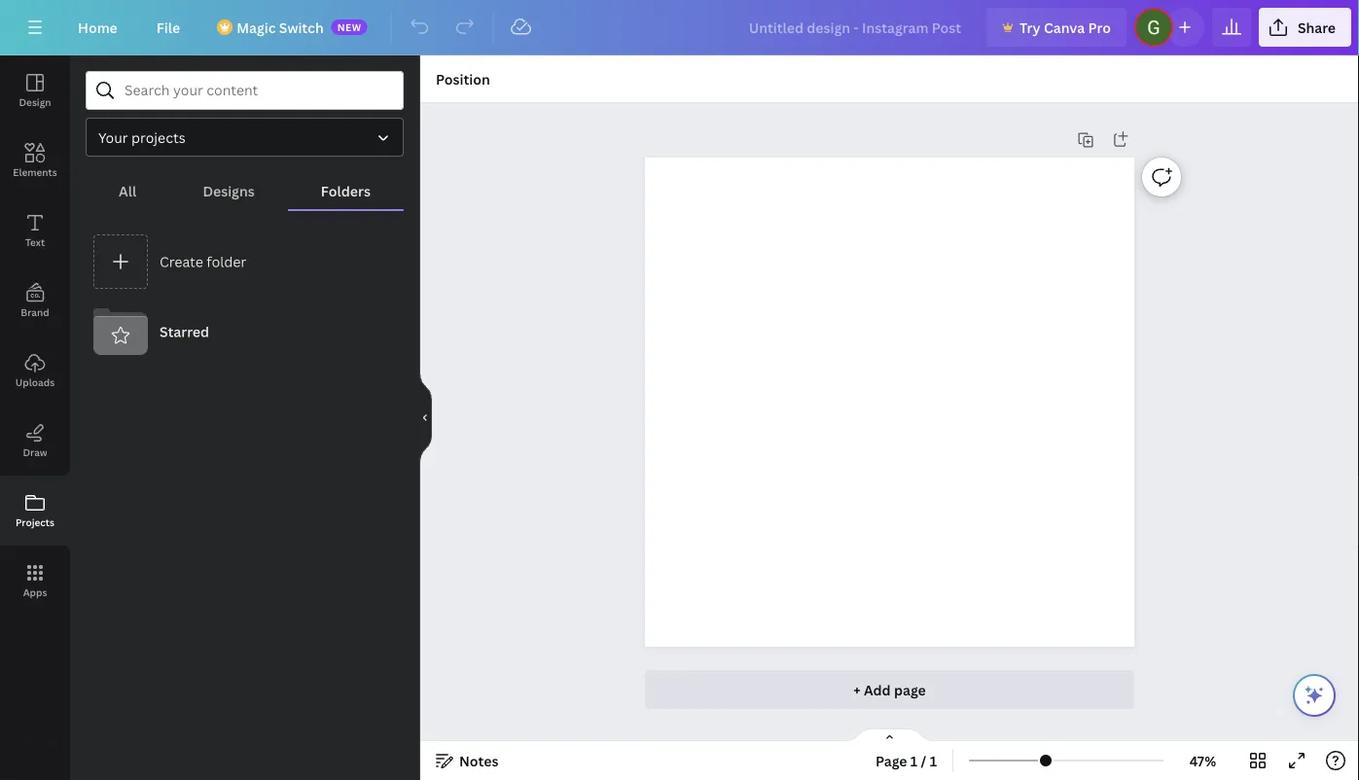 Task type: describe. For each thing, give the bounding box(es) containing it.
canva
[[1044, 18, 1085, 36]]

brand
[[21, 306, 49, 319]]

notes button
[[428, 745, 506, 777]]

try
[[1020, 18, 1041, 36]]

Design title text field
[[733, 8, 979, 47]]

apps
[[23, 586, 47, 599]]

page 1 / 1
[[876, 752, 937, 770]]

design button
[[0, 55, 70, 126]]

draw
[[23, 446, 47, 459]]

magic switch
[[237, 18, 324, 36]]

your projects
[[98, 128, 186, 146]]

try canva pro button
[[987, 8, 1127, 47]]

text
[[25, 235, 45, 249]]

your
[[98, 128, 128, 146]]

share button
[[1259, 8, 1352, 47]]

page
[[876, 752, 907, 770]]

new
[[337, 20, 362, 34]]

design
[[19, 95, 51, 108]]

all
[[119, 181, 136, 200]]

apps button
[[0, 546, 70, 616]]

projects button
[[0, 476, 70, 546]]

elements button
[[0, 126, 70, 196]]

add
[[864, 681, 891, 699]]

starred
[[160, 323, 209, 341]]

page
[[894, 681, 926, 699]]

projects
[[131, 128, 186, 146]]

text button
[[0, 196, 70, 266]]

share
[[1298, 18, 1336, 36]]

elements
[[13, 165, 57, 179]]

2 1 from the left
[[930, 752, 937, 770]]

folders button
[[288, 172, 404, 209]]

position button
[[428, 63, 498, 94]]

projects
[[16, 516, 55, 529]]

pro
[[1088, 18, 1111, 36]]

try canva pro
[[1020, 18, 1111, 36]]

+ add page button
[[645, 670, 1135, 709]]

Select ownership filter button
[[86, 118, 404, 157]]

+
[[854, 681, 861, 699]]

create
[[160, 252, 203, 271]]

draw button
[[0, 406, 70, 476]]

position
[[436, 70, 490, 88]]



Task type: vqa. For each thing, say whether or not it's contained in the screenshot.
Each
no



Task type: locate. For each thing, give the bounding box(es) containing it.
0 horizontal spatial 1
[[911, 752, 918, 770]]

uploads button
[[0, 336, 70, 406]]

designs button
[[170, 172, 288, 209]]

uploads
[[15, 376, 55, 389]]

1 1 from the left
[[911, 752, 918, 770]]

home
[[78, 18, 118, 36]]

create folder button
[[86, 227, 404, 297]]

brand button
[[0, 266, 70, 336]]

designs
[[203, 181, 255, 200]]

1 left /
[[911, 752, 918, 770]]

side panel tab list
[[0, 55, 70, 616]]

canva assistant image
[[1303, 684, 1326, 707]]

/
[[921, 752, 927, 770]]

home link
[[62, 8, 133, 47]]

1 horizontal spatial 1
[[930, 752, 937, 770]]

1
[[911, 752, 918, 770], [930, 752, 937, 770]]

show pages image
[[843, 728, 937, 743]]

main menu bar
[[0, 0, 1359, 55]]

1 right /
[[930, 752, 937, 770]]

folder
[[207, 252, 246, 271]]

folders
[[321, 181, 371, 200]]

notes
[[459, 752, 499, 770]]

Search your content search field
[[125, 72, 391, 109]]

switch
[[279, 18, 324, 36]]

47%
[[1190, 752, 1217, 770]]

+ add page
[[854, 681, 926, 699]]

hide image
[[419, 371, 432, 465]]

starred button
[[86, 297, 404, 367]]

all button
[[86, 172, 170, 209]]

magic
[[237, 18, 276, 36]]

file
[[156, 18, 180, 36]]

47% button
[[1172, 745, 1235, 777]]

file button
[[141, 8, 196, 47]]

create folder
[[160, 252, 246, 271]]



